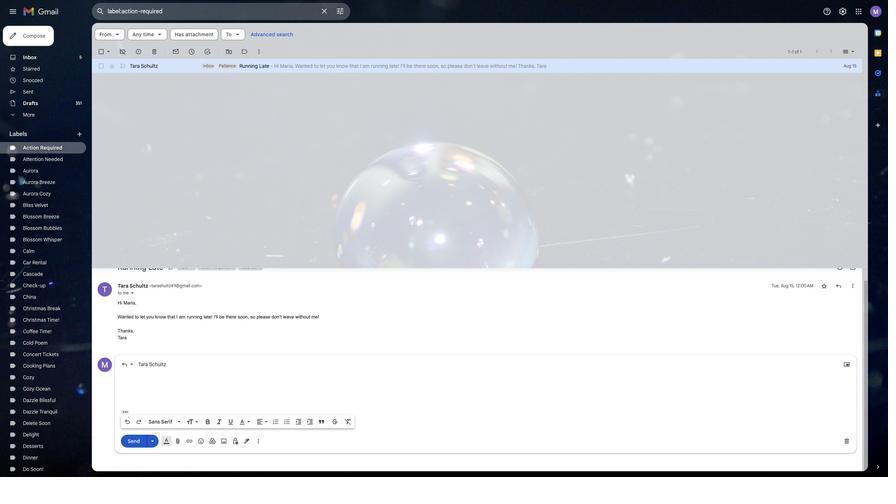 Task type: locate. For each thing, give the bounding box(es) containing it.
search mail image
[[94, 5, 107, 18]]

0 vertical spatial late!
[[390, 63, 400, 69]]

bubbles
[[44, 225, 62, 232]]

aurora for aurora breeze
[[23, 179, 38, 186]]

concert tickets link
[[23, 352, 59, 358]]

christmas up coffee time!
[[23, 317, 46, 324]]

hi down to me
[[118, 301, 122, 306]]

ocean
[[36, 386, 51, 393]]

1 vertical spatial be
[[219, 315, 225, 320]]

0 horizontal spatial that
[[167, 315, 175, 320]]

0 vertical spatial there
[[414, 63, 426, 69]]

dazzle up delete in the bottom of the page
[[23, 409, 38, 415]]

0 vertical spatial know
[[337, 63, 349, 69]]

blossom for blossom bubbles
[[23, 225, 42, 232]]

action required for action required button
[[199, 265, 230, 270]]

compose
[[23, 33, 45, 39]]

1 christmas from the top
[[23, 306, 46, 312]]

1 horizontal spatial running
[[371, 63, 389, 69]]

let
[[320, 63, 326, 69], [140, 315, 145, 320]]

labels heading
[[9, 131, 76, 138]]

1 horizontal spatial please
[[448, 63, 463, 69]]

2 horizontal spatial 1
[[801, 49, 802, 54]]

inbox down add to tasks image
[[203, 63, 214, 69]]

tara schultz right type of response icon
[[138, 362, 166, 368]]

0 vertical spatial aurora
[[23, 168, 38, 174]]

1 horizontal spatial i'll
[[401, 63, 406, 69]]

plans
[[43, 363, 55, 370]]

1 vertical spatial know
[[155, 315, 166, 320]]

wanted down hi maria,
[[118, 315, 134, 320]]

patience
[[219, 63, 236, 69], [240, 265, 257, 270]]

check-
[[23, 283, 40, 289]]

running late
[[118, 262, 164, 272]]

inbox for "inbox" button
[[179, 265, 189, 270]]

maria, right the -
[[280, 63, 294, 69]]

inbox up starred at top left
[[23, 54, 37, 61]]

1 vertical spatial leave
[[283, 315, 294, 320]]

show details image
[[130, 291, 135, 295]]

blossom bubbles link
[[23, 225, 62, 232]]

coffee time! link
[[23, 329, 52, 335]]

action required
[[23, 145, 62, 151], [199, 265, 230, 270]]

christmas break link
[[23, 306, 60, 312]]

0 vertical spatial thanks,
[[518, 63, 536, 69]]

0 vertical spatial so
[[441, 63, 447, 69]]

aurora up bliss
[[23, 191, 38, 197]]

3 1 from the left
[[801, 49, 802, 54]]

bliss velvet
[[23, 202, 48, 209]]

5
[[79, 55, 82, 60]]

late up tara schultz < tarashultz49@gmail.com > on the left of the page
[[148, 262, 164, 272]]

action up >
[[199, 265, 212, 270]]

0 vertical spatial don't
[[464, 63, 476, 69]]

delete
[[23, 421, 38, 427]]

required
[[40, 145, 62, 151], [213, 265, 230, 270]]

1 horizontal spatial action
[[199, 265, 212, 270]]

aurora down aurora link
[[23, 179, 38, 186]]

0 horizontal spatial i'll
[[214, 315, 218, 320]]

there
[[414, 63, 426, 69], [226, 315, 237, 320]]

0 vertical spatial soon,
[[427, 63, 440, 69]]

schultz inside row
[[141, 63, 158, 69]]

None checkbox
[[98, 48, 105, 55], [98, 62, 105, 70], [98, 48, 105, 55], [98, 62, 105, 70]]

insert files using drive image
[[209, 438, 216, 445]]

2 horizontal spatial inbox
[[203, 63, 214, 69]]

settings image
[[839, 7, 848, 16]]

0 vertical spatial please
[[448, 63, 463, 69]]

delete image
[[151, 48, 158, 55]]

show trimmed content image
[[121, 410, 130, 414]]

discard draft ‪(⌘⇧d)‬ image
[[844, 438, 851, 445]]

0 vertical spatial you
[[327, 63, 335, 69]]

aug left 15,
[[781, 283, 789, 289]]

more image
[[256, 48, 263, 55]]

0 vertical spatial am
[[363, 63, 370, 69]]

any time button
[[128, 29, 167, 40]]

time! up poem
[[39, 329, 52, 335]]

more send options image
[[149, 438, 156, 445]]

0 horizontal spatial late!
[[204, 315, 213, 320]]

tue, aug 15, 12:00 am cell
[[772, 283, 814, 290]]

0 horizontal spatial me!
[[312, 315, 319, 320]]

inbox inside button
[[179, 265, 189, 270]]

1 horizontal spatial patience
[[240, 265, 257, 270]]

wanted right the -
[[295, 63, 313, 69]]

needed
[[45, 156, 63, 163]]

0 vertical spatial hi
[[274, 63, 279, 69]]

action required button
[[198, 264, 231, 271]]

aurora for aurora cozy
[[23, 191, 38, 197]]

0 horizontal spatial aug
[[781, 283, 789, 289]]

0 vertical spatial let
[[320, 63, 326, 69]]

wanted to let you know that i am running late! i'll be there soon, so please don't leave without me!
[[118, 315, 321, 320]]

late left the -
[[259, 63, 269, 69]]

row containing tara schultz
[[92, 59, 863, 73]]

blossom down bliss velvet link
[[23, 214, 42, 220]]

running up show details image
[[118, 262, 147, 272]]

0 vertical spatial maria,
[[280, 63, 294, 69]]

1 vertical spatial aug
[[781, 283, 789, 289]]

from
[[99, 31, 112, 38]]

dazzle down cozy ocean
[[23, 398, 38, 404]]

1 vertical spatial maria,
[[123, 301, 136, 306]]

0 vertical spatial me!
[[509, 63, 517, 69]]

1 horizontal spatial hi
[[274, 63, 279, 69]]

late!
[[390, 63, 400, 69], [204, 315, 213, 320]]

2 dazzle from the top
[[23, 409, 38, 415]]

1
[[789, 49, 790, 54], [793, 49, 794, 54], [801, 49, 802, 54]]

am inside row
[[363, 63, 370, 69]]

breeze up the aurora cozy link
[[40, 179, 55, 186]]

please
[[448, 63, 463, 69], [257, 315, 271, 320]]

do soon! link
[[23, 466, 44, 473]]

0 vertical spatial running
[[240, 63, 258, 69]]

0 vertical spatial wanted
[[295, 63, 313, 69]]

am
[[363, 63, 370, 69], [179, 315, 186, 320]]

maria, down show details image
[[123, 301, 136, 306]]

1 vertical spatial action required
[[199, 265, 230, 270]]

1 vertical spatial so
[[251, 315, 256, 320]]

check-up
[[23, 283, 46, 289]]

1 vertical spatial christmas
[[23, 317, 46, 324]]

action inside labels navigation
[[23, 145, 39, 151]]

0 vertical spatial be
[[407, 63, 413, 69]]

0 horizontal spatial running
[[118, 262, 147, 272]]

aug inside tue, aug 15, 12:00 am cell
[[781, 283, 789, 289]]

1 horizontal spatial that
[[350, 63, 359, 69]]

sans serif option
[[147, 419, 176, 426]]

1 vertical spatial running
[[187, 315, 202, 320]]

0 vertical spatial christmas
[[23, 306, 46, 312]]

running for running late
[[118, 262, 147, 272]]

0 horizontal spatial soon,
[[238, 315, 249, 320]]

advanced search
[[251, 31, 293, 38]]

inbox up tarashultz49@gmail.com
[[179, 265, 189, 270]]

required inside button
[[213, 265, 230, 270]]

blossom up calm in the left bottom of the page
[[23, 237, 42, 243]]

patience button
[[239, 264, 258, 271]]

tara schultz down report spam icon at the left of page
[[130, 63, 158, 69]]

1 vertical spatial blossom
[[23, 225, 42, 232]]

1 vertical spatial dazzle
[[23, 409, 38, 415]]

action inside button
[[199, 265, 212, 270]]

quote ‪(⌘⇧9)‬ image
[[318, 419, 325, 426]]

aug 15
[[844, 63, 857, 69]]

0 vertical spatial running
[[371, 63, 389, 69]]

0 horizontal spatial action
[[23, 145, 39, 151]]

1 vertical spatial me!
[[312, 315, 319, 320]]

action required inside labels navigation
[[23, 145, 62, 151]]

patience right action required button
[[240, 265, 257, 270]]

dazzle
[[23, 398, 38, 404], [23, 409, 38, 415]]

italic ‪(⌘i)‬ image
[[216, 419, 223, 426]]

cooking plans link
[[23, 363, 55, 370]]

delete soon link
[[23, 421, 50, 427]]

action for action required button
[[199, 265, 212, 270]]

tara schultz cell
[[118, 283, 202, 289]]

aurora breeze link
[[23, 179, 55, 186]]

0 vertical spatial without
[[490, 63, 508, 69]]

christmas
[[23, 306, 46, 312], [23, 317, 46, 324]]

soon!
[[30, 466, 44, 473]]

action required inside button
[[199, 265, 230, 270]]

1 horizontal spatial am
[[363, 63, 370, 69]]

1 vertical spatial soon,
[[238, 315, 249, 320]]

sent link
[[23, 89, 33, 95]]

required inside labels navigation
[[40, 145, 62, 151]]

delight
[[23, 432, 39, 438]]

1 vertical spatial required
[[213, 265, 230, 270]]

running down labels icon
[[240, 63, 258, 69]]

schultz down delete icon
[[141, 63, 158, 69]]

schultz right type of response icon
[[149, 362, 166, 368]]

christmas for christmas time!
[[23, 317, 46, 324]]

action up attention
[[23, 145, 39, 151]]

1 horizontal spatial be
[[407, 63, 413, 69]]

search
[[277, 31, 293, 38]]

0 horizontal spatial thanks,
[[118, 329, 134, 334]]

do soon!
[[23, 466, 44, 473]]

schultz up show details image
[[130, 283, 148, 289]]

0 vertical spatial i
[[360, 63, 362, 69]]

1 vertical spatial late!
[[204, 315, 213, 320]]

1 horizontal spatial inbox
[[179, 265, 189, 270]]

required up needed at the top left of the page
[[40, 145, 62, 151]]

inbox inside labels navigation
[[23, 54, 37, 61]]

1 vertical spatial aurora
[[23, 179, 38, 186]]

2 vertical spatial schultz
[[149, 362, 166, 368]]

time! down "break"
[[47, 317, 59, 324]]

1 vertical spatial patience
[[240, 265, 257, 270]]

2 christmas from the top
[[23, 317, 46, 324]]

time! for coffee time!
[[39, 329, 52, 335]]

poem
[[35, 340, 48, 347]]

tue, aug 15, 12:00 am
[[772, 283, 814, 289]]

0 horizontal spatial please
[[257, 315, 271, 320]]

action required up >
[[199, 265, 230, 270]]

1 vertical spatial running
[[118, 262, 147, 272]]

patience down move to image
[[219, 63, 236, 69]]

351
[[76, 101, 82, 106]]

1 horizontal spatial required
[[213, 265, 230, 270]]

advanced search button
[[248, 28, 296, 41]]

0 horizontal spatial running
[[187, 315, 202, 320]]

thanks,
[[518, 63, 536, 69], [118, 329, 134, 334]]

tab list
[[869, 23, 889, 452]]

that
[[350, 63, 359, 69], [167, 315, 175, 320]]

0 horizontal spatial am
[[179, 315, 186, 320]]

2 blossom from the top
[[23, 225, 42, 232]]

2 vertical spatial cozy
[[23, 386, 34, 393]]

3 blossom from the top
[[23, 237, 42, 243]]

2 vertical spatial inbox
[[179, 265, 189, 270]]

cozy down cozy link
[[23, 386, 34, 393]]

1 vertical spatial let
[[140, 315, 145, 320]]

1 vertical spatial action
[[199, 265, 212, 270]]

attention
[[23, 156, 44, 163]]

1 vertical spatial inbox
[[203, 63, 214, 69]]

2 vertical spatial blossom
[[23, 237, 42, 243]]

more options image
[[256, 438, 261, 445]]

without inside row
[[490, 63, 508, 69]]

1 aurora from the top
[[23, 168, 38, 174]]

1 horizontal spatial late
[[259, 63, 269, 69]]

1 horizontal spatial without
[[490, 63, 508, 69]]

not starred image
[[821, 283, 828, 290]]

aurora down attention
[[23, 168, 38, 174]]

drafts link
[[23, 100, 38, 107]]

cascade link
[[23, 271, 43, 278]]

be
[[407, 63, 413, 69], [219, 315, 225, 320]]

maria, inside row
[[280, 63, 294, 69]]

3 aurora from the top
[[23, 191, 38, 197]]

1 blossom from the top
[[23, 214, 42, 220]]

aug left 15
[[844, 63, 852, 69]]

None search field
[[92, 3, 350, 20]]

labels navigation
[[0, 23, 92, 478]]

blossom down the blossom breeze link
[[23, 225, 42, 232]]

cooking
[[23, 363, 42, 370]]

christmas for christmas break
[[23, 306, 46, 312]]

velvet
[[34, 202, 48, 209]]

aurora
[[23, 168, 38, 174], [23, 179, 38, 186], [23, 191, 38, 197]]

tue,
[[772, 283, 780, 289]]

cozy up velvet
[[39, 191, 51, 197]]

tara schultz
[[130, 63, 158, 69], [138, 362, 166, 368]]

cozy down cooking
[[23, 375, 34, 381]]

0 horizontal spatial let
[[140, 315, 145, 320]]

snoozed
[[23, 77, 43, 84]]

0 horizontal spatial hi
[[118, 301, 122, 306]]

please inside row
[[448, 63, 463, 69]]

2 aurora from the top
[[23, 179, 38, 186]]

1 dazzle from the top
[[23, 398, 38, 404]]

tara schultz < tarashultz49@gmail.com >
[[118, 283, 202, 289]]

christmas time!
[[23, 317, 59, 324]]

breeze for aurora breeze
[[40, 179, 55, 186]]

0 horizontal spatial don't
[[272, 315, 282, 320]]

0 vertical spatial action required
[[23, 145, 62, 151]]

1 horizontal spatial late!
[[390, 63, 400, 69]]

drafts
[[23, 100, 38, 107]]

schultz
[[141, 63, 158, 69], [130, 283, 148, 289], [149, 362, 166, 368]]

breeze up the bubbles
[[44, 214, 59, 220]]

0 vertical spatial breeze
[[40, 179, 55, 186]]

to me
[[118, 290, 129, 296]]

row
[[92, 59, 863, 73]]

action required up attention needed
[[23, 145, 62, 151]]

christmas down china 'link'
[[23, 306, 46, 312]]

0 horizontal spatial 1
[[789, 49, 790, 54]]

0 horizontal spatial so
[[251, 315, 256, 320]]

1 vertical spatial late
[[148, 262, 164, 272]]

blossom whisper
[[23, 237, 62, 243]]

rental
[[32, 260, 47, 266]]

redo ‪(⌘y)‬ image
[[135, 419, 143, 426]]

1 horizontal spatial maria,
[[280, 63, 294, 69]]

insert emoji ‪(⌘⇧2)‬ image
[[198, 438, 205, 445]]

time! for christmas time!
[[47, 317, 59, 324]]

thanks, tara
[[118, 329, 134, 341]]

toggle split pane mode image
[[843, 48, 850, 55]]

required left patience button
[[213, 265, 230, 270]]

hi right the -
[[274, 63, 279, 69]]

action
[[23, 145, 39, 151], [199, 265, 212, 270]]



Task type: describe. For each thing, give the bounding box(es) containing it.
<
[[149, 283, 152, 289]]

dinner
[[23, 455, 38, 461]]

calm link
[[23, 248, 35, 255]]

0 horizontal spatial i
[[177, 315, 178, 320]]

snoozed link
[[23, 77, 43, 84]]

running late - hi maria, wanted to let you know that i am running late! i'll be there soon, so please don't leave without me! thanks, tara
[[240, 63, 547, 69]]

underline ‪(⌘u)‬ image
[[227, 419, 234, 426]]

cozy for cozy link
[[23, 375, 34, 381]]

0 horizontal spatial patience
[[219, 63, 236, 69]]

1 horizontal spatial leave
[[477, 63, 489, 69]]

me
[[123, 290, 129, 296]]

cooking plans
[[23, 363, 55, 370]]

tara inside thanks, tara
[[118, 336, 127, 341]]

1 vertical spatial there
[[226, 315, 237, 320]]

up
[[40, 283, 46, 289]]

0 horizontal spatial be
[[219, 315, 225, 320]]

hi maria,
[[118, 301, 138, 306]]

15,
[[790, 283, 795, 289]]

1 vertical spatial please
[[257, 315, 271, 320]]

inbox button
[[177, 264, 190, 271]]

2 1 from the left
[[793, 49, 794, 54]]

type of response image
[[121, 361, 128, 368]]

1 1 from the left
[[789, 49, 790, 54]]

aurora cozy
[[23, 191, 51, 197]]

late! inside row
[[390, 63, 400, 69]]

action required for action required link
[[23, 145, 62, 151]]

cozy for cozy ocean
[[23, 386, 34, 393]]

main menu image
[[9, 7, 17, 16]]

0 vertical spatial i'll
[[401, 63, 406, 69]]

dinner link
[[23, 455, 38, 461]]

dazzle blissful
[[23, 398, 56, 404]]

has attachment
[[175, 31, 214, 38]]

labels
[[9, 131, 27, 138]]

numbered list ‪(⌘⇧7)‬ image
[[272, 419, 279, 426]]

concert tickets
[[23, 352, 59, 358]]

bulleted list ‪(⌘⇧8)‬ image
[[284, 419, 291, 426]]

breeze for blossom breeze
[[44, 214, 59, 220]]

more button
[[0, 109, 86, 121]]

row inside running late main content
[[92, 59, 863, 73]]

cold poem link
[[23, 340, 48, 347]]

sans serif
[[149, 419, 172, 425]]

1 horizontal spatial you
[[327, 63, 335, 69]]

cold
[[23, 340, 33, 347]]

car rental
[[23, 260, 47, 266]]

cozy ocean link
[[23, 386, 51, 393]]

1 – 1 of 1
[[789, 49, 802, 54]]

move to image
[[226, 48, 233, 55]]

dazzle for dazzle tranquil
[[23, 409, 38, 415]]

dazzle blissful link
[[23, 398, 56, 404]]

dazzle tranquil link
[[23, 409, 57, 415]]

know inside row
[[337, 63, 349, 69]]

0 horizontal spatial you
[[146, 315, 154, 320]]

me! inside row
[[509, 63, 517, 69]]

1 vertical spatial tara schultz
[[138, 362, 166, 368]]

2 vertical spatial to
[[135, 315, 139, 320]]

blossom for blossom breeze
[[23, 214, 42, 220]]

blossom whisper link
[[23, 237, 62, 243]]

running for running late - hi maria, wanted to let you know that i am running late! i'll be there soon, so please don't leave without me! thanks, tara
[[240, 63, 258, 69]]

delete soon
[[23, 421, 50, 427]]

has attachment button
[[170, 29, 219, 40]]

advanced search options image
[[333, 4, 348, 18]]

starred
[[23, 66, 40, 72]]

china link
[[23, 294, 36, 301]]

blossom breeze link
[[23, 214, 59, 220]]

starred link
[[23, 66, 40, 72]]

of
[[795, 49, 800, 54]]

1 vertical spatial that
[[167, 315, 175, 320]]

formatting options toolbar
[[121, 416, 355, 429]]

aurora for aurora link
[[23, 168, 38, 174]]

Not starred checkbox
[[821, 283, 828, 290]]

insert signature image
[[243, 438, 251, 445]]

running late main content
[[92, 23, 869, 472]]

0 horizontal spatial without
[[296, 315, 310, 320]]

aurora link
[[23, 168, 38, 174]]

tarashultz49@gmail.com
[[152, 283, 200, 289]]

cold poem
[[23, 340, 48, 347]]

patience inside button
[[240, 265, 257, 270]]

attention needed
[[23, 156, 63, 163]]

tickets
[[43, 352, 59, 358]]

1 vertical spatial i'll
[[214, 315, 218, 320]]

>
[[200, 283, 202, 289]]

bliss velvet link
[[23, 202, 48, 209]]

1 vertical spatial am
[[179, 315, 186, 320]]

0 vertical spatial cozy
[[39, 191, 51, 197]]

be inside row
[[407, 63, 413, 69]]

clear search image
[[317, 4, 332, 18]]

any time
[[133, 31, 154, 38]]

0 horizontal spatial leave
[[283, 315, 294, 320]]

1 vertical spatial schultz
[[130, 283, 148, 289]]

required for action required button
[[213, 265, 230, 270]]

aurora cozy link
[[23, 191, 51, 197]]

undo ‪(⌘z)‬ image
[[124, 419, 131, 426]]

i inside row
[[360, 63, 362, 69]]

strikethrough ‪(⌘⇧x)‬ image
[[331, 419, 339, 426]]

insert link ‪(⌘k)‬ image
[[186, 438, 193, 445]]

1 horizontal spatial wanted
[[295, 63, 313, 69]]

1 horizontal spatial aug
[[844, 63, 852, 69]]

attach files image
[[175, 438, 182, 445]]

remove label "action required" image
[[119, 48, 126, 55]]

indent more ‪(⌘])‬ image
[[307, 419, 314, 426]]

desserts link
[[23, 443, 43, 450]]

sans
[[149, 419, 160, 425]]

coffee time!
[[23, 329, 52, 335]]

15
[[853, 63, 857, 69]]

labels image
[[241, 48, 249, 55]]

required for action required link
[[40, 145, 62, 151]]

1 horizontal spatial soon,
[[427, 63, 440, 69]]

0 horizontal spatial wanted
[[118, 315, 134, 320]]

check-up link
[[23, 283, 46, 289]]

let inside row
[[320, 63, 326, 69]]

blossom for blossom whisper
[[23, 237, 42, 243]]

gmail image
[[23, 4, 62, 19]]

1 horizontal spatial so
[[441, 63, 447, 69]]

blossom bubbles
[[23, 225, 62, 232]]

car
[[23, 260, 31, 266]]

2 horizontal spatial to
[[314, 63, 319, 69]]

late for running late - hi maria, wanted to let you know that i am running late! i'll be there soon, so please don't leave without me! thanks, tara
[[259, 63, 269, 69]]

support image
[[823, 7, 832, 16]]

1 horizontal spatial thanks,
[[518, 63, 536, 69]]

coffee
[[23, 329, 38, 335]]

12:00 am
[[796, 283, 814, 289]]

any
[[133, 31, 142, 38]]

bold ‪(⌘b)‬ image
[[204, 419, 212, 426]]

inbox for inbox "link"
[[23, 54, 37, 61]]

desserts
[[23, 443, 43, 450]]

aurora breeze
[[23, 179, 55, 186]]

late for running late
[[148, 262, 164, 272]]

break
[[47, 306, 60, 312]]

1 horizontal spatial don't
[[464, 63, 476, 69]]

insert photo image
[[220, 438, 228, 445]]

1 horizontal spatial there
[[414, 63, 426, 69]]

action for action required link
[[23, 145, 39, 151]]

more
[[23, 112, 35, 118]]

car rental link
[[23, 260, 47, 266]]

1 vertical spatial to
[[118, 290, 122, 296]]

dazzle for dazzle blissful
[[23, 398, 38, 404]]

add to tasks image
[[204, 48, 211, 55]]

compose button
[[3, 26, 54, 46]]

0 vertical spatial tara schultz
[[130, 63, 158, 69]]

blossom breeze
[[23, 214, 59, 220]]

has
[[175, 31, 184, 38]]

blissful
[[40, 398, 56, 404]]

cascade
[[23, 271, 43, 278]]

send button
[[121, 435, 147, 448]]

attention needed link
[[23, 156, 63, 163]]

report spam image
[[135, 48, 142, 55]]

toggle confidential mode image
[[232, 438, 239, 445]]

concert
[[23, 352, 41, 358]]

soon
[[39, 421, 50, 427]]

calm
[[23, 248, 35, 255]]

Search mail text field
[[108, 8, 316, 15]]

0 horizontal spatial know
[[155, 315, 166, 320]]

remove formatting ‪(⌘\)‬ image
[[345, 419, 352, 426]]

snooze image
[[188, 48, 195, 55]]

indent less ‪(⌘[)‬ image
[[295, 419, 302, 426]]



Task type: vqa. For each thing, say whether or not it's contained in the screenshot.
by in the Message Body text field
no



